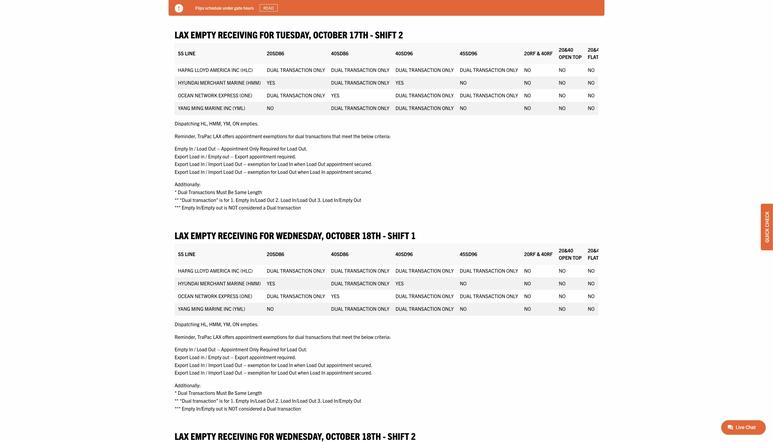 Task type: describe. For each thing, give the bounding box(es) containing it.
4 exemption from the top
[[248, 370, 270, 376]]

transactions for lax empty receiving           for wednesday, october 18th              - shift 1
[[188, 390, 215, 396]]

shift for lax empty receiving           for tuesday, october 17th              - shift 2
[[375, 28, 397, 40]]

empties. for tuesday,
[[240, 120, 259, 126]]

open for lax empty receiving           for wednesday, october 18th              - shift 1
[[559, 255, 572, 261]]

20&40 open top for lax empty receiving           for wednesday, october 18th              - shift 1
[[559, 248, 582, 261]]

ss for lax empty receiving           for tuesday, october 17th              - shift 2
[[178, 50, 184, 56]]

40sd96 for 2
[[396, 50, 413, 56]]

3 import from the top
[[208, 362, 222, 368]]

hmm, for lax empty receiving           for tuesday, october 17th              - shift 2
[[209, 120, 222, 126]]

america for lax empty receiving           for tuesday, october 17th              - shift 2
[[210, 67, 230, 73]]

(hlc) for tuesday,
[[240, 67, 253, 73]]

(hmm) for wednesday,
[[246, 281, 261, 287]]

transaction for tuesday,
[[277, 205, 301, 211]]

(one) for tuesday,
[[240, 92, 252, 98]]

quick check link
[[761, 204, 773, 251]]

3. for wednesday,
[[317, 398, 321, 404]]

additionally: for lax empty receiving           for wednesday, october 18th              - shift 1
[[175, 383, 201, 389]]

1 import from the top
[[208, 161, 222, 167]]

additionally: * dual transactions must be same length ** "dual transaction" is for 1. empty in/load out 2. load in/load out 3. load in/empty out *** empty in/empty out is not considered a dual transaction for tuesday,
[[175, 181, 361, 211]]

below for 17th
[[361, 133, 374, 139]]

1 secured. from the top
[[354, 161, 372, 167]]

1 not from the top
[[228, 4, 238, 10]]

gate
[[234, 5, 242, 10]]

read link
[[260, 4, 278, 12]]

america for lax empty receiving           for wednesday, october 18th              - shift 1
[[210, 268, 230, 274]]

check
[[764, 212, 770, 227]]

considered for wednesday,
[[239, 406, 262, 412]]

lloyd for lax empty receiving           for tuesday, october 17th              - shift 2
[[195, 67, 209, 73]]

(yml) for tuesday,
[[233, 105, 245, 111]]

october for lax empty receiving           for wednesday, october 18th              - shift 2
[[326, 430, 360, 442]]

2. for wednesday,
[[276, 398, 279, 404]]

ss line for lax empty receiving           for wednesday, october 18th              - shift 1
[[178, 251, 195, 257]]

1 transaction from the top
[[277, 4, 301, 10]]

on for tuesday,
[[233, 120, 239, 126]]

*** for lax empty receiving           for tuesday, october 17th              - shift 2
[[175, 205, 181, 211]]

additionally: * dual transactions must be same length ** "dual transaction" is for 1. empty in/load out 2. load in/load out 3. load in/empty out *** empty in/empty out is not considered a dual transaction for wednesday,
[[175, 383, 361, 412]]

read
[[263, 5, 274, 11]]

the for 18th
[[353, 334, 360, 340]]

reminder, for lax empty receiving           for tuesday, october 17th              - shift 2
[[175, 133, 196, 139]]

meet for 18th
[[342, 334, 352, 340]]

ming for lax empty receiving           for tuesday, october 17th              - shift 2
[[191, 105, 204, 111]]

express for wednesday,
[[218, 293, 238, 299]]

exemptions for tuesday,
[[263, 133, 287, 139]]

required for wednesday,
[[260, 347, 279, 353]]

1 *** from the top
[[175, 4, 181, 10]]

hours
[[243, 5, 254, 10]]

40rf for 2
[[541, 50, 553, 56]]

yang for lax empty receiving           for wednesday, october 18th              - shift 1
[[178, 306, 190, 312]]

under
[[223, 5, 233, 10]]

2 for lax empty receiving           for tuesday, october 17th              - shift 2
[[398, 28, 403, 40]]

2 secured. from the top
[[354, 169, 372, 175]]

2 import from the top
[[208, 169, 222, 175]]

hmm, for lax empty receiving           for wednesday, october 18th              - shift 1
[[209, 322, 222, 328]]

- for lax empty receiving           for tuesday, october 17th              - shift 2
[[370, 28, 373, 40]]

appointment for tuesday,
[[221, 146, 248, 152]]

transaction for wednesday,
[[277, 406, 301, 412]]

not for wednesday,
[[228, 406, 238, 412]]

empties. for wednesday,
[[240, 322, 259, 328]]

ss line for lax empty receiving           for tuesday, october 17th              - shift 2
[[178, 50, 195, 56]]

exemptions for wednesday,
[[263, 334, 287, 340]]

hapag lloyd america inc (hlc) for lax empty receiving           for tuesday, october 17th              - shift 2
[[178, 67, 253, 73]]

flat for lax empty receiving           for tuesday, october 17th              - shift 2
[[588, 54, 599, 60]]

hyundai for lax empty receiving           for tuesday, october 17th              - shift 2
[[178, 80, 199, 86]]

hyundai for lax empty receiving           for wednesday, october 18th              - shift 1
[[178, 281, 199, 287]]

2. for tuesday,
[[276, 197, 279, 203]]

hyundai merchant marine (hmm) for lax empty receiving           for tuesday, october 17th              - shift 2
[[178, 80, 261, 86]]

ocean network express (one) for lax empty receiving           for wednesday, october 18th              - shift 1
[[178, 293, 252, 299]]

45sd96 for lax empty receiving           for tuesday, october 17th              - shift 2
[[460, 50, 477, 56]]

17th
[[349, 28, 368, 40]]

20rf & 40rf for lax empty receiving           for tuesday, october 17th              - shift 2
[[524, 50, 553, 56]]

yang for lax empty receiving           for tuesday, october 17th              - shift 2
[[178, 105, 190, 111]]

lax empty receiving           for wednesday, october 18th              - shift 2
[[175, 430, 416, 442]]

only for wednesday,
[[249, 347, 259, 353]]

(one) for wednesday,
[[240, 293, 252, 299]]

** for lax empty receiving           for wednesday, october 18th              - shift 1
[[175, 398, 179, 404]]

shift for lax empty receiving           for wednesday, october 18th              - shift 1
[[388, 229, 409, 241]]

dual for tuesday,
[[295, 133, 304, 139]]

line for lax empty receiving           for tuesday, october 17th              - shift 2
[[185, 50, 195, 56]]

a for wednesday,
[[263, 406, 266, 412]]

must for lax empty receiving           for tuesday, october 17th              - shift 2
[[216, 189, 227, 195]]

3 secured. from the top
[[354, 362, 372, 368]]

same for wednesday,
[[235, 390, 247, 396]]

not for tuesday,
[[228, 205, 238, 211]]

must for lax empty receiving           for wednesday, october 18th              - shift 1
[[216, 390, 227, 396]]

out. for wednesday,
[[298, 347, 307, 353]]

lax for lax empty receiving           for wednesday, october 18th              - shift 2
[[175, 430, 189, 442]]

top for lax empty receiving           for tuesday, october 17th              - shift 2
[[573, 54, 582, 60]]

solid image
[[175, 4, 183, 13]]

3 exemption from the top
[[248, 362, 270, 368]]



Task type: vqa. For each thing, say whether or not it's contained in the screenshot.
topmost use
no



Task type: locate. For each thing, give the bounding box(es) containing it.
1 vertical spatial 40sd86
[[331, 251, 349, 257]]

1 lloyd from the top
[[195, 67, 209, 73]]

1 45sd96 from the top
[[460, 50, 477, 56]]

meet
[[342, 133, 352, 139], [342, 334, 352, 340]]

2 be from the top
[[228, 390, 234, 396]]

transactions for lax empty receiving           for tuesday, october 17th              - shift 2
[[188, 189, 215, 195]]

1 vertical spatial in
[[201, 354, 205, 361]]

2 only from the top
[[249, 347, 259, 353]]

1 vertical spatial 45sd96
[[460, 251, 477, 257]]

length for wednesday,
[[248, 390, 262, 396]]

hapag for lax empty receiving           for wednesday, october 18th              - shift 1
[[178, 268, 194, 274]]

2 empty from the top
[[191, 229, 216, 241]]

1 ss from the top
[[178, 50, 184, 56]]

empty
[[191, 28, 216, 40], [191, 229, 216, 241], [191, 430, 216, 442]]

0 vertical spatial must
[[216, 189, 227, 195]]

dual
[[295, 133, 304, 139], [295, 334, 304, 340]]

load
[[197, 146, 207, 152], [287, 146, 297, 152], [189, 153, 200, 159], [189, 161, 200, 167], [223, 161, 234, 167], [278, 161, 288, 167], [306, 161, 317, 167], [189, 169, 200, 175], [223, 169, 234, 175], [278, 169, 288, 175], [310, 169, 320, 175], [281, 197, 291, 203], [323, 197, 333, 203], [197, 347, 207, 353], [287, 347, 297, 353], [189, 354, 200, 361], [189, 362, 200, 368], [223, 362, 234, 368], [278, 362, 288, 368], [306, 362, 317, 368], [189, 370, 200, 376], [223, 370, 234, 376], [278, 370, 288, 376], [310, 370, 320, 376], [281, 398, 291, 404], [323, 398, 333, 404]]

4 secured. from the top
[[354, 370, 372, 376]]

1 exemption from the top
[[248, 161, 270, 167]]

1 vertical spatial that
[[332, 334, 341, 340]]

appointment
[[235, 133, 262, 139], [249, 153, 276, 159], [327, 161, 353, 167], [327, 169, 353, 175], [235, 334, 262, 340], [249, 354, 276, 361], [327, 362, 353, 368], [327, 370, 353, 376]]

2 40rf from the top
[[541, 251, 553, 257]]

hmm,
[[209, 120, 222, 126], [209, 322, 222, 328]]

only
[[313, 67, 325, 73], [378, 67, 389, 73], [442, 67, 454, 73], [506, 67, 518, 73], [378, 80, 389, 86], [313, 92, 325, 98], [442, 92, 454, 98], [506, 92, 518, 98], [378, 105, 389, 111], [442, 105, 454, 111], [313, 268, 325, 274], [378, 268, 389, 274], [442, 268, 454, 274], [506, 268, 518, 274], [378, 281, 389, 287], [313, 293, 325, 299], [442, 293, 454, 299], [506, 293, 518, 299], [378, 306, 389, 312], [442, 306, 454, 312]]

0 vertical spatial ocean network express (one)
[[178, 92, 252, 98]]

for for lax empty receiving           for wednesday, october 18th              - shift 2
[[259, 430, 274, 442]]

be for tuesday,
[[228, 189, 234, 195]]

out.
[[298, 146, 307, 152], [298, 347, 307, 353]]

flips
[[195, 5, 204, 10]]

dual
[[267, 4, 276, 10], [178, 189, 187, 195], [267, 205, 276, 211], [178, 390, 187, 396], [267, 406, 276, 412]]

1 vertical spatial required.
[[277, 354, 296, 361]]

1 dispatching from the top
[[175, 120, 200, 126]]

1 vertical spatial dual
[[295, 334, 304, 340]]

1 america from the top
[[210, 67, 230, 73]]

reminder, trapac lax offers appointment exemptions for dual transactions that meet the below criteria: for tuesday,
[[175, 133, 391, 139]]

2 open from the top
[[559, 255, 572, 261]]

1 ym, from the top
[[223, 120, 231, 126]]

1 meet from the top
[[342, 133, 352, 139]]

hyundai
[[178, 80, 199, 86], [178, 281, 199, 287]]

yang ming marine inc (yml) for lax empty receiving           for wednesday, october 18th              - shift 1
[[178, 306, 245, 312]]

2 dispatching hl, hmm, ym, on empties. from the top
[[175, 322, 259, 328]]

0 vertical spatial *
[[175, 189, 177, 195]]

1 a from the top
[[263, 4, 266, 10]]

18th for 1
[[362, 229, 381, 241]]

length for tuesday,
[[248, 189, 262, 195]]

top for lax empty receiving           for wednesday, october 18th              - shift 1
[[573, 255, 582, 261]]

0 vertical spatial america
[[210, 67, 230, 73]]

flat
[[588, 54, 599, 60], [588, 255, 599, 261]]

0 vertical spatial required.
[[277, 153, 296, 159]]

"dual for lax empty receiving           for wednesday, october 18th              - shift 1
[[180, 398, 191, 404]]

2 (hlc) from the top
[[240, 268, 253, 274]]

considered
[[239, 4, 262, 10], [239, 205, 262, 211], [239, 406, 262, 412]]

2 vertical spatial for
[[259, 430, 274, 442]]

1 hapag from the top
[[178, 67, 194, 73]]

2 transaction" from the top
[[193, 398, 218, 404]]

1 vertical spatial hyundai merchant marine (hmm)
[[178, 281, 261, 287]]

1 yang from the top
[[178, 105, 190, 111]]

2 vertical spatial shift
[[388, 430, 409, 442]]

network for lax empty receiving           for tuesday, october 17th              - shift 2
[[195, 92, 217, 98]]

2 empty in / load out – appointment only required for load out. export load in / empty out – export appointment required. export load in / import load out – exemption for load in when load out appointment secured. export load in / import load out – exemption for load out when load in appointment secured. from the top
[[175, 347, 372, 376]]

0 vertical spatial dispatching
[[175, 120, 200, 126]]

1 hl, from the top
[[201, 120, 208, 126]]

1 criteria: from the top
[[375, 133, 391, 139]]

2 (one) from the top
[[240, 293, 252, 299]]

3 not from the top
[[228, 406, 238, 412]]

is
[[224, 4, 227, 10], [219, 197, 223, 203], [224, 205, 227, 211], [219, 398, 223, 404], [224, 406, 227, 412]]

must
[[216, 189, 227, 195], [216, 390, 227, 396]]

be for wednesday,
[[228, 390, 234, 396]]

top
[[573, 54, 582, 60], [573, 255, 582, 261]]

dual for wednesday,
[[295, 334, 304, 340]]

1 ocean from the top
[[178, 92, 194, 98]]

1 vertical spatial 2.
[[276, 398, 279, 404]]

1 only from the top
[[249, 146, 259, 152]]

1 vertical spatial ss line
[[178, 251, 195, 257]]

wednesday, for 1
[[276, 229, 324, 241]]

1 vertical spatial offers
[[223, 334, 234, 340]]

2 ss from the top
[[178, 251, 184, 257]]

20&40 flat rack for lax empty receiving           for wednesday, october 18th              - shift 1
[[588, 248, 612, 261]]

1 vertical spatial 2
[[411, 430, 416, 442]]

hyundai merchant marine (hmm) for lax empty receiving           for wednesday, october 18th              - shift 1
[[178, 281, 261, 287]]

dispatching for lax empty receiving           for tuesday, october 17th              - shift 2
[[175, 120, 200, 126]]

2 in from the top
[[201, 354, 205, 361]]

18th
[[362, 229, 381, 241], [362, 430, 381, 442]]

1 vertical spatial merchant
[[200, 281, 226, 287]]

quick
[[764, 228, 770, 243]]

2 below from the top
[[361, 334, 374, 340]]

20sd86
[[267, 50, 284, 56], [267, 251, 284, 257]]

ss
[[178, 50, 184, 56], [178, 251, 184, 257]]

ss line
[[178, 50, 195, 56], [178, 251, 195, 257]]

40sd96 for 1
[[396, 251, 413, 257]]

&
[[537, 50, 540, 56], [537, 251, 540, 257]]

transaction up the lax empty receiving           for wednesday, october 18th              - shift 2
[[277, 406, 301, 412]]

2 that from the top
[[332, 334, 341, 340]]

1 vertical spatial hapag
[[178, 268, 194, 274]]

transaction right read
[[277, 4, 301, 10]]

tuesday,
[[276, 28, 311, 40]]

20&40 open top
[[559, 47, 582, 60], [559, 248, 582, 261]]

1 ocean network express (one) from the top
[[178, 92, 252, 98]]

empty in / load out – appointment only required for load out. export load in / empty out – export appointment required. export load in / import load out – exemption for load in when load out appointment secured. export load in / import load out – exemption for load out when load in appointment secured. for tuesday,
[[175, 146, 372, 175]]

2 transactions from the top
[[305, 334, 331, 340]]

1 vertical spatial (yml)
[[233, 306, 245, 312]]

20&40
[[559, 47, 573, 53], [588, 47, 602, 53], [559, 248, 573, 254], [588, 248, 602, 254]]

1 wednesday, from the top
[[276, 229, 324, 241]]

1 20rf from the top
[[524, 50, 536, 56]]

transaction up "lax empty receiving           for wednesday, october 18th              - shift 1"
[[277, 205, 301, 211]]

40rf for 1
[[541, 251, 553, 257]]

1 vertical spatial (hlc)
[[240, 268, 253, 274]]

length
[[248, 189, 262, 195], [248, 390, 262, 396]]

4 import from the top
[[208, 370, 222, 376]]

3 *** from the top
[[175, 406, 181, 412]]

1 vertical spatial (hmm)
[[246, 281, 261, 287]]

*
[[175, 189, 177, 195], [175, 390, 177, 396]]

2 (yml) from the top
[[233, 306, 245, 312]]

hapag for lax empty receiving           for tuesday, october 17th              - shift 2
[[178, 67, 194, 73]]

dispatching hl, hmm, ym, on empties.
[[175, 120, 259, 126], [175, 322, 259, 328]]

1 "dual from the top
[[180, 197, 191, 203]]

1 vertical spatial october
[[326, 229, 360, 241]]

quick check
[[764, 212, 770, 243]]

0 vertical spatial ming
[[191, 105, 204, 111]]

1 vertical spatial ss
[[178, 251, 184, 257]]

transaction" for lax empty receiving           for wednesday, october 18th              - shift 1
[[193, 398, 218, 404]]

1 20rf & 40rf from the top
[[524, 50, 553, 56]]

2 must from the top
[[216, 390, 227, 396]]

0 vertical spatial hapag
[[178, 67, 194, 73]]

express
[[218, 92, 238, 98], [218, 293, 238, 299]]

0 vertical spatial appointment
[[221, 146, 248, 152]]

2 vertical spatial empty
[[191, 430, 216, 442]]

0 vertical spatial ***
[[175, 4, 181, 10]]

2 20&40 open top from the top
[[559, 248, 582, 261]]

for
[[259, 28, 274, 40], [259, 229, 274, 241], [259, 430, 274, 442]]

1 vertical spatial -
[[383, 229, 386, 241]]

exemption
[[248, 161, 270, 167], [248, 169, 270, 175], [248, 362, 270, 368], [248, 370, 270, 376]]

1. for wednesday,
[[231, 398, 235, 404]]

2 transactions from the top
[[188, 390, 215, 396]]

2
[[398, 28, 403, 40], [411, 430, 416, 442]]

2 rack from the top
[[600, 255, 612, 261]]

transaction
[[277, 4, 301, 10], [277, 205, 301, 211], [277, 406, 301, 412]]

same
[[235, 189, 247, 195], [235, 390, 247, 396]]

1 considered from the top
[[239, 4, 262, 10]]

0 vertical spatial 2.
[[276, 197, 279, 203]]

line for lax empty receiving           for wednesday, october 18th              - shift 1
[[185, 251, 195, 257]]

trapac
[[197, 133, 212, 139], [197, 334, 212, 340]]

hyundai merchant marine (hmm)
[[178, 80, 261, 86], [178, 281, 261, 287]]

1 vertical spatial empty
[[191, 229, 216, 241]]

2 the from the top
[[353, 334, 360, 340]]

1 vertical spatial dispatching hl, hmm, ym, on empties.
[[175, 322, 259, 328]]

1 rack from the top
[[600, 54, 612, 60]]

open for lax empty receiving           for tuesday, october 17th              - shift 2
[[559, 54, 572, 60]]

1 vertical spatial only
[[249, 347, 259, 353]]

1 vertical spatial hyundai
[[178, 281, 199, 287]]

*** for lax empty receiving           for wednesday, october 18th              - shift 1
[[175, 406, 181, 412]]

2 40sd96 from the top
[[396, 251, 413, 257]]

dispatching hl, hmm, ym, on empties. for lax empty receiving           for tuesday, october 17th              - shift 2
[[175, 120, 259, 126]]

2 vertical spatial october
[[326, 430, 360, 442]]

2 for lax empty receiving           for wednesday, october 18th              - shift 2
[[411, 430, 416, 442]]

2.
[[276, 197, 279, 203], [276, 398, 279, 404]]

1 40rf from the top
[[541, 50, 553, 56]]

receiving
[[218, 28, 258, 40], [218, 229, 258, 241], [218, 430, 258, 442]]

0 vertical spatial criteria:
[[375, 133, 391, 139]]

1 receiving from the top
[[218, 28, 258, 40]]

offers
[[223, 133, 234, 139], [223, 334, 234, 340]]

1 vertical spatial required
[[260, 347, 279, 353]]

0 vertical spatial same
[[235, 189, 247, 195]]

0 vertical spatial required
[[260, 146, 279, 152]]

appointment for wednesday,
[[221, 347, 248, 353]]

lloyd
[[195, 67, 209, 73], [195, 268, 209, 274]]

1 offers from the top
[[223, 133, 234, 139]]

1 hyundai merchant marine (hmm) from the top
[[178, 80, 261, 86]]

2 appointment from the top
[[221, 347, 248, 353]]

empty in / load out – appointment only required for load out. export load in / empty out – export appointment required. export load in / import load out – exemption for load in when load out appointment secured. export load in / import load out – exemption for load out when load in appointment secured. for wednesday,
[[175, 347, 372, 376]]

no
[[524, 67, 531, 73], [559, 67, 566, 73], [588, 67, 595, 73], [460, 80, 467, 86], [524, 80, 531, 86], [559, 80, 566, 86], [588, 80, 595, 86], [524, 92, 531, 98], [559, 92, 566, 98], [588, 92, 595, 98], [267, 105, 274, 111], [460, 105, 467, 111], [524, 105, 531, 111], [559, 105, 566, 111], [588, 105, 595, 111], [524, 268, 531, 274], [559, 268, 566, 274], [588, 268, 595, 274], [460, 281, 467, 287], [524, 281, 531, 287], [559, 281, 566, 287], [588, 281, 595, 287], [524, 293, 531, 299], [559, 293, 566, 299], [588, 293, 595, 299], [267, 306, 274, 312], [460, 306, 467, 312], [524, 306, 531, 312], [559, 306, 566, 312], [588, 306, 595, 312]]

0 vertical spatial not
[[228, 4, 238, 10]]

1 vertical spatial express
[[218, 293, 238, 299]]

40sd96
[[396, 50, 413, 56], [396, 251, 413, 257]]

1 vertical spatial on
[[233, 322, 239, 328]]

0 vertical spatial 2
[[398, 28, 403, 40]]

0 vertical spatial yang ming marine inc (yml)
[[178, 105, 245, 111]]

40sd86 for 18th
[[331, 251, 349, 257]]

2 exemption from the top
[[248, 169, 270, 175]]

1 trapac from the top
[[197, 133, 212, 139]]

2 20sd86 from the top
[[267, 251, 284, 257]]

open
[[559, 54, 572, 60], [559, 255, 572, 261]]

45sd96 for lax empty receiving           for wednesday, october 18th              - shift 1
[[460, 251, 477, 257]]

1 reminder, trapac lax offers appointment exemptions for dual transactions that meet the below criteria: from the top
[[175, 133, 391, 139]]

0 vertical spatial hyundai merchant marine (hmm)
[[178, 80, 261, 86]]

in/empty
[[196, 4, 215, 10], [334, 197, 353, 203], [196, 205, 215, 211], [334, 398, 353, 404], [196, 406, 215, 412]]

20rf for lax empty receiving           for tuesday, october 17th              - shift 2
[[524, 50, 536, 56]]

0 vertical spatial that
[[332, 133, 341, 139]]

2 express from the top
[[218, 293, 238, 299]]

0 vertical spatial 20&40 flat rack
[[588, 47, 612, 60]]

-
[[370, 28, 373, 40], [383, 229, 386, 241], [383, 430, 386, 442]]

for
[[288, 133, 294, 139], [280, 146, 286, 152], [271, 161, 277, 167], [271, 169, 277, 175], [224, 197, 229, 203], [288, 334, 294, 340], [280, 347, 286, 353], [271, 362, 277, 368], [271, 370, 277, 376], [224, 398, 229, 404]]

0 vertical spatial empty
[[191, 28, 216, 40]]

ocean network express (one)
[[178, 92, 252, 98], [178, 293, 252, 299]]

2 flat from the top
[[588, 255, 599, 261]]

0 vertical spatial on
[[233, 120, 239, 126]]

receiving for lax empty receiving           for tuesday, october 17th              - shift 2
[[218, 28, 258, 40]]

hl, for lax empty receiving           for tuesday, october 17th              - shift 2
[[201, 120, 208, 126]]

1 vertical spatial yang ming marine inc (yml)
[[178, 306, 245, 312]]

0 vertical spatial 20rf & 40rf
[[524, 50, 553, 56]]

in for lax empty receiving           for tuesday, october 17th              - shift 2
[[201, 153, 205, 159]]

20sd86 down "lax empty receiving           for wednesday, october 18th              - shift 1"
[[267, 251, 284, 257]]

lax empty receiving           for wednesday, october 18th              - shift 1
[[175, 229, 416, 241]]

ocean
[[178, 92, 194, 98], [178, 293, 194, 299]]

2 trapac from the top
[[197, 334, 212, 340]]

same for tuesday,
[[235, 189, 247, 195]]

** for lax empty receiving           for tuesday, october 17th              - shift 2
[[175, 197, 179, 203]]

(yml)
[[233, 105, 245, 111], [233, 306, 245, 312]]

0 vertical spatial be
[[228, 189, 234, 195]]

2 a from the top
[[263, 205, 266, 211]]

1 vertical spatial exemptions
[[263, 334, 287, 340]]

2 hyundai from the top
[[178, 281, 199, 287]]

out. for tuesday,
[[298, 146, 307, 152]]

ym, for tuesday,
[[223, 120, 231, 126]]

2 required from the top
[[260, 347, 279, 353]]

1 vertical spatial out.
[[298, 347, 307, 353]]

export
[[175, 153, 188, 159], [235, 153, 248, 159], [175, 161, 188, 167], [175, 169, 188, 175], [175, 354, 188, 361], [235, 354, 248, 361], [175, 362, 188, 368], [175, 370, 188, 376]]

express for tuesday,
[[218, 92, 238, 98]]

wednesday,
[[276, 229, 324, 241], [276, 430, 324, 442]]

1 transactions from the top
[[188, 189, 215, 195]]

0 vertical spatial hyundai
[[178, 80, 199, 86]]

2 vertical spatial a
[[263, 406, 266, 412]]

0 vertical spatial 40rf
[[541, 50, 553, 56]]

0 vertical spatial open
[[559, 54, 572, 60]]

when
[[294, 161, 305, 167], [298, 169, 309, 175], [294, 362, 305, 368], [298, 370, 309, 376]]

2 receiving from the top
[[218, 229, 258, 241]]

0 vertical spatial hapag lloyd america inc (hlc)
[[178, 67, 253, 73]]

shift
[[375, 28, 397, 40], [388, 229, 409, 241], [388, 430, 409, 442]]

40sd86
[[331, 50, 349, 56], [331, 251, 349, 257]]

* for lax empty receiving           for tuesday, october 17th              - shift 2
[[175, 189, 177, 195]]

0 vertical spatial ocean
[[178, 92, 194, 98]]

rack for lax empty receiving           for tuesday, october 17th              - shift 2
[[600, 54, 612, 60]]

20&40 flat rack for lax empty receiving           for tuesday, october 17th              - shift 2
[[588, 47, 612, 60]]

1 vertical spatial lloyd
[[195, 268, 209, 274]]

required.
[[277, 153, 296, 159], [277, 354, 296, 361]]

2 & from the top
[[537, 251, 540, 257]]

0 vertical spatial 40sd96
[[396, 50, 413, 56]]

additionally: * dual transactions must be same length ** "dual transaction" is for 1. empty in/load out 2. load in/load out 3. load in/empty out *** empty in/empty out is not considered a dual transaction
[[175, 181, 361, 211], [175, 383, 361, 412]]

1 on from the top
[[233, 120, 239, 126]]

merchant
[[200, 80, 226, 86], [200, 281, 226, 287]]

20sd86 down the lax empty receiving           for tuesday, october 17th              - shift 2
[[267, 50, 284, 56]]

for for lax empty receiving           for wednesday, october 18th              - shift 1
[[259, 229, 274, 241]]

(hlc)
[[240, 67, 253, 73], [240, 268, 253, 274]]

empties.
[[240, 120, 259, 126], [240, 322, 259, 328]]

1 vertical spatial reminder,
[[175, 334, 196, 340]]

2 additionally: from the top
[[175, 383, 201, 389]]

1 that from the top
[[332, 133, 341, 139]]

2 reminder, from the top
[[175, 334, 196, 340]]

0 vertical spatial out.
[[298, 146, 307, 152]]

flat for lax empty receiving           for wednesday, october 18th              - shift 1
[[588, 255, 599, 261]]

out
[[216, 4, 223, 10], [223, 153, 229, 159], [216, 205, 223, 211], [223, 354, 229, 361], [216, 406, 223, 412]]

* for lax empty receiving           for wednesday, october 18th              - shift 1
[[175, 390, 177, 396]]

hl, for lax empty receiving           for wednesday, october 18th              - shift 1
[[201, 322, 208, 328]]

0 vertical spatial reminder, trapac lax offers appointment exemptions for dual transactions that meet the below criteria:
[[175, 133, 391, 139]]

1 vertical spatial dispatching
[[175, 322, 200, 328]]

0 vertical spatial dual
[[295, 133, 304, 139]]

1 hapag lloyd america inc (hlc) from the top
[[178, 67, 253, 73]]

2 ocean from the top
[[178, 293, 194, 299]]

2 hapag from the top
[[178, 268, 194, 274]]

1 vertical spatial yang
[[178, 306, 190, 312]]

flips schedule under gate hours
[[195, 5, 254, 10]]

2 out. from the top
[[298, 347, 307, 353]]

additionally: for lax empty receiving           for tuesday, october 17th              - shift 2
[[175, 181, 201, 188]]

1 vertical spatial considered
[[239, 205, 262, 211]]

1 vertical spatial meet
[[342, 334, 352, 340]]

1. for tuesday,
[[231, 197, 235, 203]]

1 (hmm) from the top
[[246, 80, 261, 86]]

1 merchant from the top
[[200, 80, 226, 86]]

0 vertical spatial (hmm)
[[246, 80, 261, 86]]

transactions
[[305, 133, 331, 139], [305, 334, 331, 340]]

0 vertical spatial 20&40 open top
[[559, 47, 582, 60]]

yang
[[178, 105, 190, 111], [178, 306, 190, 312]]

1
[[411, 229, 416, 241]]

in for lax empty receiving           for wednesday, october 18th              - shift 1
[[201, 354, 205, 361]]

empty in / load out – appointment only required for load out. export load in / empty out – export appointment required. export load in / import load out – exemption for load in when load out appointment secured. export load in / import load out – exemption for load out when load in appointment secured.
[[175, 146, 372, 175], [175, 347, 372, 376]]

network for lax empty receiving           for wednesday, october 18th              - shift 1
[[195, 293, 217, 299]]

20rf & 40rf
[[524, 50, 553, 56], [524, 251, 553, 257]]

3 considered from the top
[[239, 406, 262, 412]]

1 vertical spatial "dual
[[180, 398, 191, 404]]

dispatching hl, hmm, ym, on empties. for lax empty receiving           for wednesday, october 18th              - shift 1
[[175, 322, 259, 328]]

ming
[[191, 105, 204, 111], [191, 306, 204, 312]]

1 vertical spatial shift
[[388, 229, 409, 241]]

0 vertical spatial 3.
[[317, 197, 321, 203]]

appointment
[[221, 146, 248, 152], [221, 347, 248, 353]]

1 vertical spatial 20sd86
[[267, 251, 284, 257]]

(yml) for wednesday,
[[233, 306, 245, 312]]

2 yang from the top
[[178, 306, 190, 312]]

required for tuesday,
[[260, 146, 279, 152]]

0 vertical spatial merchant
[[200, 80, 226, 86]]

reminder,
[[175, 133, 196, 139], [175, 334, 196, 340]]

reminder, for lax empty receiving           for wednesday, october 18th              - shift 1
[[175, 334, 196, 340]]

1 vertical spatial america
[[210, 268, 230, 274]]

yang ming marine inc (yml) for lax empty receiving           for tuesday, october 17th              - shift 2
[[178, 105, 245, 111]]

2 3. from the top
[[317, 398, 321, 404]]

0 vertical spatial offers
[[223, 133, 234, 139]]

2 offers from the top
[[223, 334, 234, 340]]

out
[[208, 146, 216, 152], [235, 161, 242, 167], [318, 161, 325, 167], [235, 169, 242, 175], [289, 169, 297, 175], [267, 197, 274, 203], [309, 197, 316, 203], [354, 197, 361, 203], [208, 347, 216, 353], [235, 362, 242, 368], [318, 362, 325, 368], [235, 370, 242, 376], [289, 370, 297, 376], [267, 398, 274, 404], [309, 398, 316, 404], [354, 398, 361, 404]]

0 vertical spatial ym,
[[223, 120, 231, 126]]

lax empty receiving           for tuesday, october 17th              - shift 2
[[175, 28, 403, 40]]

criteria: for 18th
[[375, 334, 391, 340]]

- for lax empty receiving           for wednesday, october 18th              - shift 2
[[383, 430, 386, 442]]

1 same from the top
[[235, 189, 247, 195]]

1 * from the top
[[175, 189, 177, 195]]

dual transaction only
[[267, 67, 325, 73], [331, 67, 389, 73], [396, 67, 454, 73], [460, 67, 518, 73], [331, 80, 389, 86], [267, 92, 325, 98], [396, 92, 454, 98], [460, 92, 518, 98], [331, 105, 389, 111], [396, 105, 454, 111], [267, 268, 325, 274], [331, 268, 389, 274], [396, 268, 454, 274], [460, 268, 518, 274], [331, 281, 389, 287], [267, 293, 325, 299], [396, 293, 454, 299], [460, 293, 518, 299], [331, 306, 389, 312], [396, 306, 454, 312]]

1.
[[231, 197, 235, 203], [231, 398, 235, 404]]

2 hapag lloyd america inc (hlc) from the top
[[178, 268, 253, 274]]

0 vertical spatial transaction"
[[193, 197, 218, 203]]

1 vertical spatial 40rf
[[541, 251, 553, 257]]

a for tuesday,
[[263, 205, 266, 211]]

1 empty in / load out – appointment only required for load out. export load in / empty out – export appointment required. export load in / import load out – exemption for load in when load out appointment secured. export load in / import load out – exemption for load out when load in appointment secured. from the top
[[175, 146, 372, 175]]

–
[[217, 146, 220, 152], [230, 153, 234, 159], [243, 161, 247, 167], [243, 169, 247, 175], [217, 347, 220, 353], [230, 354, 234, 361], [243, 362, 247, 368], [243, 370, 247, 376]]

2 on from the top
[[233, 322, 239, 328]]

below
[[361, 133, 374, 139], [361, 334, 374, 340]]

dispatching
[[175, 120, 200, 126], [175, 322, 200, 328]]

0 vertical spatial ss
[[178, 50, 184, 56]]

ocean for lax empty receiving           for wednesday, october 18th              - shift 1
[[178, 293, 194, 299]]

20&40 open top for lax empty receiving           for tuesday, october 17th              - shift 2
[[559, 47, 582, 60]]

(one)
[[240, 92, 252, 98], [240, 293, 252, 299]]

0 vertical spatial considered
[[239, 4, 262, 10]]

20rf for lax empty receiving           for wednesday, october 18th              - shift 1
[[524, 251, 536, 257]]

1 vertical spatial (one)
[[240, 293, 252, 299]]

1 vertical spatial 1.
[[231, 398, 235, 404]]

1 vertical spatial hapag lloyd america inc (hlc)
[[178, 268, 253, 274]]

in
[[189, 146, 193, 152], [201, 161, 205, 167], [289, 161, 293, 167], [201, 169, 205, 175], [321, 169, 325, 175], [189, 347, 193, 353], [201, 362, 205, 368], [289, 362, 293, 368], [201, 370, 205, 376], [321, 370, 325, 376]]

3 transaction from the top
[[277, 406, 301, 412]]

1 must from the top
[[216, 189, 227, 195]]

0 vertical spatial 1.
[[231, 197, 235, 203]]

2 lloyd from the top
[[195, 268, 209, 274]]

2 criteria: from the top
[[375, 334, 391, 340]]

trapac for lax empty receiving           for wednesday, october 18th              - shift 1
[[197, 334, 212, 340]]

2 merchant from the top
[[200, 281, 226, 287]]

transactions
[[188, 189, 215, 195], [188, 390, 215, 396]]

2 considered from the top
[[239, 205, 262, 211]]

ocean network express (one) for lax empty receiving           for tuesday, october 17th              - shift 2
[[178, 92, 252, 98]]

additionally:
[[175, 181, 201, 188], [175, 383, 201, 389]]

yes
[[267, 80, 275, 86], [396, 80, 404, 86], [331, 92, 339, 98], [267, 281, 275, 287], [396, 281, 404, 287], [331, 293, 339, 299]]

1 for from the top
[[259, 28, 274, 40]]

rack
[[600, 54, 612, 60], [600, 255, 612, 261]]

1 transactions from the top
[[305, 133, 331, 139]]

1 vertical spatial same
[[235, 390, 247, 396]]

1 vertical spatial 20rf
[[524, 251, 536, 257]]

transaction" for lax empty receiving           for tuesday, october 17th              - shift 2
[[193, 197, 218, 203]]

not
[[228, 4, 238, 10], [228, 205, 238, 211], [228, 406, 238, 412]]

"dual for lax empty receiving           for tuesday, october 17th              - shift 2
[[180, 197, 191, 203]]

secured.
[[354, 161, 372, 167], [354, 169, 372, 175], [354, 362, 372, 368], [354, 370, 372, 376]]

1 vertical spatial additionally: * dual transactions must be same length ** "dual transaction" is for 1. empty in/load out 2. load in/load out 3. load in/empty out *** empty in/empty out is not considered a dual transaction
[[175, 383, 361, 412]]

required
[[260, 146, 279, 152], [260, 347, 279, 353]]

0 vertical spatial ss line
[[178, 50, 195, 56]]

3. for tuesday,
[[317, 197, 321, 203]]

transaction"
[[193, 197, 218, 203], [193, 398, 218, 404]]

considered for tuesday,
[[239, 205, 262, 211]]

1 vertical spatial not
[[228, 205, 238, 211]]

october for lax empty receiving           for wednesday, october 18th              - shift 1
[[326, 229, 360, 241]]

ocean for lax empty receiving           for tuesday, october 17th              - shift 2
[[178, 92, 194, 98]]

0 vertical spatial in
[[201, 153, 205, 159]]

20sd86 for tuesday,
[[267, 50, 284, 56]]

*** empty in/empty out is not considered a dual transaction
[[175, 4, 301, 10]]

20rf & 40rf for lax empty receiving           for wednesday, october 18th              - shift 1
[[524, 251, 553, 257]]

ym,
[[223, 120, 231, 126], [223, 322, 231, 328]]

ss for lax empty receiving           for wednesday, october 18th              - shift 1
[[178, 251, 184, 257]]

0 vertical spatial transactions
[[305, 133, 331, 139]]

1 line from the top
[[185, 50, 195, 56]]

2 ss line from the top
[[178, 251, 195, 257]]

2 20rf from the top
[[524, 251, 536, 257]]

(hlc) for wednesday,
[[240, 268, 253, 274]]

45sd96
[[460, 50, 477, 56], [460, 251, 477, 257]]

2 * from the top
[[175, 390, 177, 396]]

schedule
[[205, 5, 222, 10]]

in/load
[[250, 197, 266, 203], [292, 197, 308, 203], [250, 398, 266, 404], [292, 398, 308, 404]]

1 vertical spatial be
[[228, 390, 234, 396]]

only for tuesday,
[[249, 146, 259, 152]]

a
[[263, 4, 266, 10], [263, 205, 266, 211], [263, 406, 266, 412]]

3 empty from the top
[[191, 430, 216, 442]]

1 vertical spatial hl,
[[201, 322, 208, 328]]



